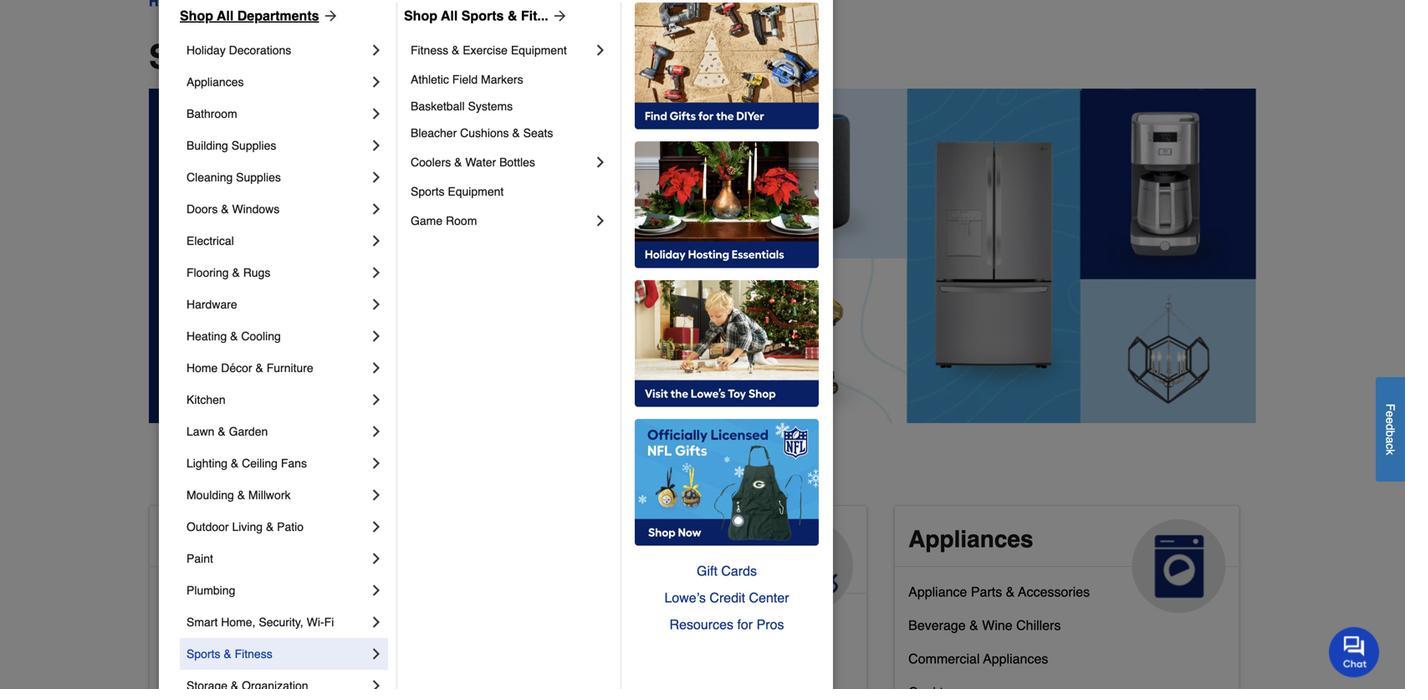 Task type: locate. For each thing, give the bounding box(es) containing it.
0 vertical spatial supplies
[[232, 139, 276, 152]]

0 horizontal spatial appliances link
[[187, 66, 368, 98]]

shop
[[180, 8, 213, 23], [404, 8, 438, 23]]

& right lawn
[[218, 425, 226, 438]]

animal & pet care image
[[760, 520, 854, 613]]

2 horizontal spatial sports
[[462, 8, 504, 23]]

heating & cooling link
[[187, 320, 368, 352]]

chevron right image for coolers & water bottles
[[592, 154, 609, 171]]

1 horizontal spatial fitness
[[411, 44, 449, 57]]

sports up "exercise" in the left of the page
[[462, 8, 504, 23]]

game
[[411, 214, 443, 228]]

supplies for building supplies
[[232, 139, 276, 152]]

accessible inside the accessible entry & home link
[[163, 651, 227, 667]]

& right doors
[[221, 203, 229, 216]]

animal
[[536, 526, 614, 553]]

& right animal
[[621, 526, 638, 553]]

sports inside "link"
[[187, 648, 220, 661]]

supplies up windows
[[236, 171, 281, 184]]

rugs
[[243, 266, 271, 279]]

0 vertical spatial pet
[[644, 526, 681, 553]]

livestock supplies
[[536, 611, 647, 627]]

departments for shop all departments
[[293, 38, 497, 76]]

doors
[[187, 203, 218, 216]]

& left rugs
[[232, 266, 240, 279]]

windows
[[232, 203, 280, 216]]

chevron right image for sports & fitness
[[368, 646, 385, 663]]

basketball systems
[[411, 100, 513, 113]]

0 vertical spatial equipment
[[511, 44, 567, 57]]

0 horizontal spatial sports
[[187, 648, 220, 661]]

chevron right image for kitchen
[[368, 392, 385, 408]]

furniture down heating & cooling link
[[267, 361, 314, 375]]

1 horizontal spatial sports
[[411, 185, 445, 198]]

2 horizontal spatial all
[[441, 8, 458, 23]]

appliances down 'holiday'
[[187, 75, 244, 89]]

for
[[738, 617, 753, 633]]

appliances
[[187, 75, 244, 89], [909, 526, 1034, 553], [984, 651, 1049, 667]]

hardware
[[187, 298, 237, 311]]

appliances link up chillers
[[896, 506, 1240, 613]]

& right parts
[[1006, 584, 1015, 600]]

0 horizontal spatial furniture
[[267, 361, 314, 375]]

fitness & exercise equipment
[[411, 44, 567, 57]]

chevron right image for lighting & ceiling fans
[[368, 455, 385, 472]]

sports
[[462, 8, 504, 23], [411, 185, 445, 198], [187, 648, 220, 661]]

4 accessible from the top
[[163, 651, 227, 667]]

flooring
[[187, 266, 229, 279]]

equipment down fit...
[[511, 44, 567, 57]]

cleaning
[[187, 171, 233, 184]]

beds,
[[560, 645, 594, 660]]

accessories
[[1019, 584, 1090, 600]]

0 horizontal spatial shop
[[180, 8, 213, 23]]

home
[[187, 361, 218, 375], [292, 526, 357, 553], [279, 651, 314, 667]]

1 shop from the left
[[180, 8, 213, 23]]

accessible inside the accessible home link
[[163, 526, 286, 553]]

0 vertical spatial departments
[[237, 8, 319, 23]]

basketball systems link
[[411, 93, 609, 120]]

appliances down wine
[[984, 651, 1049, 667]]

appliances image
[[1133, 520, 1227, 613]]

0 vertical spatial furniture
[[267, 361, 314, 375]]

holiday decorations link
[[187, 34, 368, 66]]

1 horizontal spatial equipment
[[511, 44, 567, 57]]

& left fit...
[[508, 8, 517, 23]]

lawn
[[187, 425, 215, 438]]

lighting & ceiling fans
[[187, 457, 307, 470]]

& left patio
[[266, 520, 274, 534]]

accessible inside accessible bedroom "link"
[[163, 618, 227, 633]]

animal & pet care
[[536, 526, 681, 580]]

enjoy savings year-round. no matter what you're shopping for, find what you need at a great price. image
[[149, 89, 1257, 423]]

furniture down resources
[[663, 645, 717, 660]]

bathroom up smart home, security, wi-fi
[[231, 584, 289, 600]]

2 accessible from the top
[[163, 584, 227, 600]]

1 vertical spatial equipment
[[448, 185, 504, 198]]

1 horizontal spatial shop
[[404, 8, 438, 23]]

chevron right image for holiday decorations
[[368, 42, 385, 59]]

visit the lowe's toy shop. image
[[635, 280, 819, 408]]

0 vertical spatial home
[[187, 361, 218, 375]]

appliances link down decorations on the top left of page
[[187, 66, 368, 98]]

accessible bathroom link
[[163, 581, 289, 614]]

2 vertical spatial supplies
[[596, 611, 647, 627]]

hardware link
[[187, 289, 368, 320]]

supplies up cleaning supplies
[[232, 139, 276, 152]]

holiday
[[187, 44, 226, 57]]

bathroom link
[[187, 98, 368, 130]]

0 horizontal spatial all
[[217, 8, 234, 23]]

plumbing link
[[187, 575, 368, 607]]

all
[[217, 8, 234, 23], [441, 8, 458, 23], [241, 38, 283, 76]]

arrow right image
[[549, 8, 569, 24]]

f
[[1384, 404, 1398, 411]]

0 vertical spatial sports
[[462, 8, 504, 23]]

equipment down coolers & water bottles
[[448, 185, 504, 198]]

chevron right image for game room
[[592, 213, 609, 229]]

2 e from the top
[[1384, 417, 1398, 424]]

home décor & furniture
[[187, 361, 314, 375]]

shop all sports & fit...
[[404, 8, 549, 23]]

chevron right image
[[368, 42, 385, 59], [592, 42, 609, 59], [368, 74, 385, 90], [368, 105, 385, 122], [368, 201, 385, 218], [592, 213, 609, 229], [368, 328, 385, 345], [368, 423, 385, 440], [368, 519, 385, 536], [368, 614, 385, 631], [368, 678, 385, 690]]

2 vertical spatial sports
[[187, 648, 220, 661]]

departments
[[237, 8, 319, 23], [293, 38, 497, 76]]

&
[[508, 8, 517, 23], [452, 44, 460, 57], [512, 126, 520, 140], [454, 156, 462, 169], [221, 203, 229, 216], [232, 266, 240, 279], [230, 330, 238, 343], [256, 361, 263, 375], [218, 425, 226, 438], [231, 457, 239, 470], [237, 489, 245, 502], [266, 520, 274, 534], [621, 526, 638, 553], [1006, 584, 1015, 600], [970, 618, 979, 633], [651, 645, 660, 660], [224, 648, 232, 661], [266, 651, 275, 667]]

1 accessible from the top
[[163, 526, 286, 553]]

1 vertical spatial departments
[[293, 38, 497, 76]]

pros
[[757, 617, 784, 633]]

supplies up houses,
[[596, 611, 647, 627]]

chevron right image for electrical
[[368, 233, 385, 249]]

0 horizontal spatial fitness
[[235, 648, 273, 661]]

chevron right image for flooring & rugs
[[368, 264, 385, 281]]

& right houses,
[[651, 645, 660, 660]]

chevron right image for home décor & furniture
[[368, 360, 385, 377]]

home,
[[221, 616, 256, 629]]

1 vertical spatial pet
[[536, 645, 556, 660]]

exercise
[[463, 44, 508, 57]]

lowe's credit center link
[[635, 585, 819, 612]]

0 vertical spatial bathroom
[[187, 107, 237, 120]]

pet up lowe's
[[644, 526, 681, 553]]

all down shop all departments link
[[241, 38, 283, 76]]

& down accessible bedroom "link"
[[224, 648, 232, 661]]

chevron right image for doors & windows
[[368, 201, 385, 218]]

sports & fitness
[[187, 648, 273, 661]]

bathroom up building
[[187, 107, 237, 120]]

equipment inside "link"
[[511, 44, 567, 57]]

room
[[446, 214, 477, 228]]

arrow right image
[[319, 8, 339, 24]]

pet left beds,
[[536, 645, 556, 660]]

doors & windows
[[187, 203, 280, 216]]

bedroom
[[231, 618, 285, 633]]

living
[[232, 520, 263, 534]]

patio
[[277, 520, 304, 534]]

all for departments
[[217, 8, 234, 23]]

chevron right image
[[368, 137, 385, 154], [592, 154, 609, 171], [368, 169, 385, 186], [368, 233, 385, 249], [368, 264, 385, 281], [368, 296, 385, 313], [368, 360, 385, 377], [368, 392, 385, 408], [368, 455, 385, 472], [368, 487, 385, 504], [368, 551, 385, 567], [368, 582, 385, 599], [368, 646, 385, 663]]

sports down accessible bedroom "link"
[[187, 648, 220, 661]]

gift
[[697, 564, 718, 579]]

fitness & exercise equipment link
[[411, 34, 592, 66]]

3 accessible from the top
[[163, 618, 227, 633]]

parts
[[971, 584, 1003, 600]]

1 horizontal spatial pet
[[644, 526, 681, 553]]

1 vertical spatial supplies
[[236, 171, 281, 184]]

athletic field markers
[[411, 73, 523, 86]]

accessible home
[[163, 526, 357, 553]]

heating
[[187, 330, 227, 343]]

shop up 'athletic'
[[404, 8, 438, 23]]

pet inside animal & pet care
[[644, 526, 681, 553]]

beverage
[[909, 618, 966, 633]]

animal & pet care link
[[523, 506, 867, 613]]

sports up the game
[[411, 185, 445, 198]]

ceiling
[[242, 457, 278, 470]]

fit...
[[521, 8, 549, 23]]

accessible inside accessible bathroom link
[[163, 584, 227, 600]]

center
[[749, 590, 790, 606]]

sports & fitness link
[[187, 638, 368, 670]]

appliances up parts
[[909, 526, 1034, 553]]

departments up holiday decorations link in the top left of the page
[[237, 8, 319, 23]]

accessible for accessible home
[[163, 526, 286, 553]]

all up fitness & exercise equipment
[[441, 8, 458, 23]]

supplies for cleaning supplies
[[236, 171, 281, 184]]

e up b at the right bottom
[[1384, 417, 1398, 424]]

shop up 'holiday'
[[180, 8, 213, 23]]

shop
[[149, 38, 233, 76]]

find gifts for the diyer. image
[[635, 3, 819, 130]]

& left water on the top of page
[[454, 156, 462, 169]]

all up holiday decorations
[[217, 8, 234, 23]]

d
[[1384, 424, 1398, 431]]

chevron right image for outdoor living & patio
[[368, 519, 385, 536]]

1 vertical spatial appliances
[[909, 526, 1034, 553]]

0 vertical spatial fitness
[[411, 44, 449, 57]]

1 vertical spatial sports
[[411, 185, 445, 198]]

1 horizontal spatial all
[[241, 38, 283, 76]]

commercial
[[909, 651, 980, 667]]

2 shop from the left
[[404, 8, 438, 23]]

equipment
[[511, 44, 567, 57], [448, 185, 504, 198]]

e up the d
[[1384, 411, 1398, 417]]

beverage & wine chillers link
[[909, 614, 1061, 648]]

1 vertical spatial appliances link
[[896, 506, 1240, 613]]

departments up basketball
[[293, 38, 497, 76]]

systems
[[468, 100, 513, 113]]

game room link
[[411, 205, 592, 237]]

chevron right image for smart home, security, wi-fi
[[368, 614, 385, 631]]

accessible
[[163, 526, 286, 553], [163, 584, 227, 600], [163, 618, 227, 633], [163, 651, 227, 667]]

e
[[1384, 411, 1398, 417], [1384, 417, 1398, 424]]

1 horizontal spatial furniture
[[663, 645, 717, 660]]

cushions
[[460, 126, 509, 140]]



Task type: describe. For each thing, give the bounding box(es) containing it.
sports for sports & fitness
[[187, 648, 220, 661]]

appliance parts & accessories
[[909, 584, 1090, 600]]

bleacher cushions & seats
[[411, 126, 553, 140]]

b
[[1384, 431, 1398, 437]]

lawn & garden link
[[187, 416, 368, 448]]

& left ceiling
[[231, 457, 239, 470]]

accessible entry & home
[[163, 651, 314, 667]]

& left cooling
[[230, 330, 238, 343]]

kitchen
[[187, 393, 226, 407]]

shop all departments
[[149, 38, 497, 76]]

0 vertical spatial appliances link
[[187, 66, 368, 98]]

officially licensed n f l gifts. shop now. image
[[635, 419, 819, 546]]

plumbing
[[187, 584, 235, 597]]

chevron right image for appliances
[[368, 74, 385, 90]]

f e e d b a c k button
[[1377, 377, 1406, 482]]

coolers
[[411, 156, 451, 169]]

gift cards
[[697, 564, 757, 579]]

shop for shop all departments
[[180, 8, 213, 23]]

& left "exercise" in the left of the page
[[452, 44, 460, 57]]

water
[[466, 156, 496, 169]]

& left wine
[[970, 618, 979, 633]]

outdoor
[[187, 520, 229, 534]]

bleacher
[[411, 126, 457, 140]]

athletic field markers link
[[411, 66, 609, 93]]

chevron right image for moulding & millwork
[[368, 487, 385, 504]]

markers
[[481, 73, 523, 86]]

wine
[[983, 618, 1013, 633]]

& inside animal & pet care
[[621, 526, 638, 553]]

chevron right image for bathroom
[[368, 105, 385, 122]]

accessible for accessible bathroom
[[163, 584, 227, 600]]

entry
[[231, 651, 262, 667]]

chevron right image for plumbing
[[368, 582, 385, 599]]

supplies for livestock supplies
[[596, 611, 647, 627]]

1 vertical spatial fitness
[[235, 648, 273, 661]]

appliance parts & accessories link
[[909, 581, 1090, 614]]

c
[[1384, 444, 1398, 449]]

0 horizontal spatial pet
[[536, 645, 556, 660]]

bottles
[[500, 156, 535, 169]]

lighting
[[187, 457, 228, 470]]

holiday hosting essentials. image
[[635, 141, 819, 269]]

departments for shop all departments
[[237, 8, 319, 23]]

lighting & ceiling fans link
[[187, 448, 368, 479]]

outdoor living & patio link
[[187, 511, 368, 543]]

moulding & millwork link
[[187, 479, 368, 511]]

sports equipment link
[[411, 178, 609, 205]]

seats
[[524, 126, 553, 140]]

chevron right image for heating & cooling
[[368, 328, 385, 345]]

outdoor living & patio
[[187, 520, 304, 534]]

garden
[[229, 425, 268, 438]]

0 horizontal spatial equipment
[[448, 185, 504, 198]]

security,
[[259, 616, 304, 629]]

& left seats
[[512, 126, 520, 140]]

accessible home image
[[387, 520, 481, 613]]

shop for shop all sports & fit...
[[404, 8, 438, 23]]

cards
[[722, 564, 757, 579]]

1 vertical spatial bathroom
[[231, 584, 289, 600]]

accessible bathroom
[[163, 584, 289, 600]]

accessible for accessible entry & home
[[163, 651, 227, 667]]

care
[[536, 553, 588, 580]]

1 vertical spatial furniture
[[663, 645, 717, 660]]

shop all sports & fit... link
[[404, 6, 569, 26]]

flooring & rugs
[[187, 266, 271, 279]]

chat invite button image
[[1330, 627, 1381, 678]]

building
[[187, 139, 228, 152]]

fans
[[281, 457, 307, 470]]

accessible bedroom
[[163, 618, 285, 633]]

building supplies
[[187, 139, 276, 152]]

coolers & water bottles link
[[411, 146, 592, 178]]

moulding
[[187, 489, 234, 502]]

smart
[[187, 616, 218, 629]]

1 vertical spatial home
[[292, 526, 357, 553]]

accessible entry & home link
[[163, 648, 314, 681]]

chevron right image for cleaning supplies
[[368, 169, 385, 186]]

2 vertical spatial appliances
[[984, 651, 1049, 667]]

accessible for accessible bedroom
[[163, 618, 227, 633]]

& right entry
[[266, 651, 275, 667]]

beverage & wine chillers
[[909, 618, 1061, 633]]

smart home, security, wi-fi
[[187, 616, 334, 629]]

decorations
[[229, 44, 291, 57]]

décor
[[221, 361, 252, 375]]

game room
[[411, 214, 477, 228]]

flooring & rugs link
[[187, 257, 368, 289]]

electrical
[[187, 234, 234, 248]]

houses,
[[598, 645, 647, 660]]

resources for pros
[[670, 617, 784, 633]]

accessible home link
[[150, 506, 494, 613]]

paint link
[[187, 543, 368, 575]]

& left millwork
[[237, 489, 245, 502]]

basketball
[[411, 100, 465, 113]]

holiday decorations
[[187, 44, 291, 57]]

pet beds, houses, & furniture
[[536, 645, 717, 660]]

livestock
[[536, 611, 592, 627]]

lawn & garden
[[187, 425, 268, 438]]

2 vertical spatial home
[[279, 651, 314, 667]]

chevron right image for fitness & exercise equipment
[[592, 42, 609, 59]]

bleacher cushions & seats link
[[411, 120, 609, 146]]

field
[[453, 73, 478, 86]]

chevron right image for hardware
[[368, 296, 385, 313]]

lowe's credit center
[[665, 590, 790, 606]]

sports for sports equipment
[[411, 185, 445, 198]]

fi
[[324, 616, 334, 629]]

0 vertical spatial appliances
[[187, 75, 244, 89]]

1 e from the top
[[1384, 411, 1398, 417]]

chevron right image for lawn & garden
[[368, 423, 385, 440]]

k
[[1384, 449, 1398, 455]]

1 horizontal spatial appliances link
[[896, 506, 1240, 613]]

chevron right image for paint
[[368, 551, 385, 567]]

chevron right image for building supplies
[[368, 137, 385, 154]]

all for sports
[[441, 8, 458, 23]]

athletic
[[411, 73, 449, 86]]

building supplies link
[[187, 130, 368, 162]]

appliance
[[909, 584, 968, 600]]

& right 'décor'
[[256, 361, 263, 375]]

sports equipment
[[411, 185, 504, 198]]

f e e d b a c k
[[1384, 404, 1398, 455]]

resources for pros link
[[635, 612, 819, 638]]

cleaning supplies link
[[187, 162, 368, 193]]

commercial appliances
[[909, 651, 1049, 667]]

heating & cooling
[[187, 330, 281, 343]]

lowe's
[[665, 590, 706, 606]]



Task type: vqa. For each thing, say whether or not it's contained in the screenshot.
the top Departments
yes



